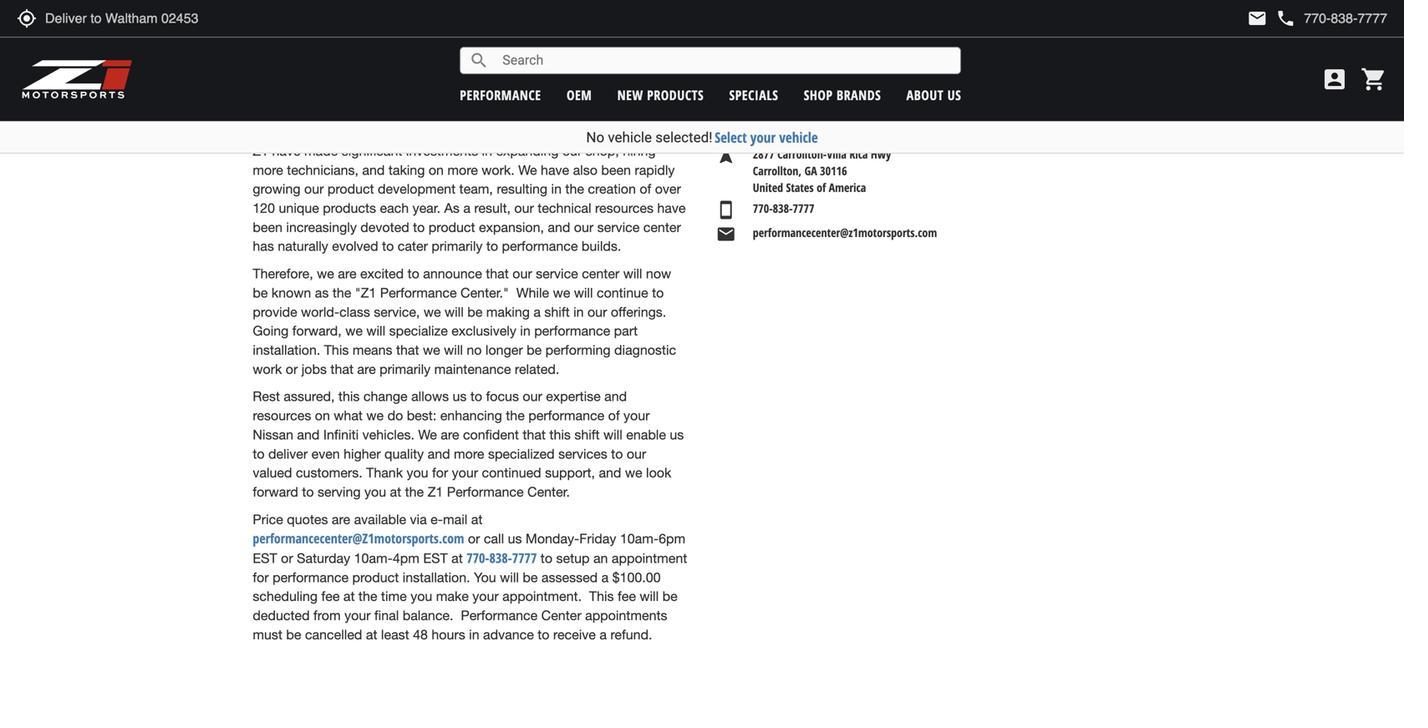 Task type: vqa. For each thing, say whether or not it's contained in the screenshot.
the bottommost MAIL
yes



Task type: locate. For each thing, give the bounding box(es) containing it.
saturday inside or call us monday-friday 10am-6pm est or saturday 10am-4pm est at
[[297, 551, 350, 567]]

1 horizontal spatial over
[[655, 182, 681, 197]]

est
[[1122, 24, 1143, 38], [253, 551, 277, 567], [423, 551, 448, 567]]

performance.
[[279, 39, 360, 55]]

0 horizontal spatial fee
[[321, 589, 340, 605]]

770-838-7777 down call
[[467, 550, 537, 568]]

1 horizontal spatial on
[[429, 162, 444, 178]]

1 vertical spatial saturday
[[297, 551, 350, 567]]

brands
[[507, 39, 549, 55], [837, 86, 881, 104]]

1 vertical spatial for
[[432, 466, 448, 481]]

z1 down unlike
[[253, 143, 268, 159]]

for up e-
[[432, 466, 448, 481]]

resources inside unlike others who have shifted their focus solely to online sales, we at z1 have made significant investments in expanding our shop, hiring more technicians, and taking on more work. we have also been rapidly growing our product development team, resulting in the creation of over 120 unique products each year. as a result, our technical resources have been increasingly devoted to product expansion, and our service center has naturally evolved to cater primarily to performance builds.
[[595, 201, 654, 216]]

service inside therefore, we are excited to announce that our service center will now be known as the "z1 performance center."  while we will continue to provide world-class service, we will be making a shift in our offerings. going forward, we will specialize exclusively in performance part installation. this means that we will no longer be performing diagnostic work or jobs that are primarily maintenance related.
[[536, 266, 578, 282]]

to up cater
[[413, 220, 425, 235]]

nissan up prestigious on the top left of the page
[[545, 20, 586, 36]]

you
[[474, 570, 496, 586]]

that
[[486, 266, 509, 282], [396, 343, 419, 358], [331, 362, 354, 377], [523, 427, 546, 443]]

hours
[[432, 628, 465, 643]]

z1 motorsports logo image
[[21, 59, 133, 100]]

available
[[354, 512, 406, 528]]

be up 'related.'
[[527, 343, 542, 358]]

1 horizontal spatial products
[[647, 86, 704, 104]]

support,
[[545, 466, 595, 481]]

therefore,
[[253, 266, 313, 282]]

expertise up knowledge
[[416, 59, 471, 74]]

monday- inside or call us monday-friday 10am-6pm est or saturday 10am-4pm est at
[[526, 532, 579, 547]]

fee up appointments
[[618, 589, 636, 605]]

for up scheduling
[[253, 570, 269, 586]]

1 vertical spatial over
[[655, 182, 681, 197]]

2 vertical spatial product
[[352, 570, 399, 586]]

and down these
[[475, 59, 497, 74]]

that inside rest assured, this change allows us to focus our expertise and resources on what we do best: enhancing the performance of your nissan and infiniti vehicles. we are confident that this shift will enable us to deliver even higher quality and more specialized services to our valued customers. thank you for your continued support, and we look forward to serving you at the z1 performance center.
[[523, 427, 546, 443]]

new products
[[617, 86, 704, 104]]

0 vertical spatial infiniti
[[616, 20, 651, 36]]

us right call
[[508, 532, 522, 547]]

known
[[272, 285, 311, 301]]

contributors
[[315, 78, 388, 93]]

will right you
[[500, 570, 519, 586]]

0 vertical spatial on
[[429, 162, 444, 178]]

to down "devoted"
[[382, 239, 394, 254]]

shopping_cart
[[1361, 66, 1388, 93]]

1 vertical spatial on
[[315, 408, 330, 424]]

specials link
[[729, 86, 778, 104]]

at up or call us monday-friday 10am-6pm est or saturday 10am-4pm est at
[[471, 512, 483, 528]]

have down unlike
[[272, 143, 301, 159]]

now
[[646, 266, 671, 282]]

fee up from
[[321, 589, 340, 605]]

or inside therefore, we are excited to announce that our service center will now be known as the "z1 performance center."  while we will continue to provide world-class service, we will be making a shift in our offerings. going forward, we will specialize exclusively in performance part installation. this means that we will no longer be performing diagnostic work or jobs that are primarily maintenance related.
[[286, 362, 298, 377]]

0 vertical spatial 770-838-7777 link
[[745, 200, 823, 220]]

0 horizontal spatial center
[[582, 266, 620, 282]]

this inside to setup an appointment for performance product installation. you will be assessed a $100.00 scheduling fee at the time you make your appointment.  this fee will be deducted from your final balance.  performance center appointments must be cancelled at least 48 hours in advance to receive a refund.
[[589, 589, 614, 605]]

2 vertical spatial you
[[411, 589, 432, 605]]

7777
[[793, 201, 815, 217], [512, 550, 537, 568]]

0 vertical spatial shift
[[544, 304, 570, 320]]

2 vertical spatial service
[[536, 266, 578, 282]]

0 horizontal spatial 7777
[[512, 550, 537, 568]]

1 vertical spatial 10am-
[[354, 551, 393, 567]]

nissan
[[545, 20, 586, 36], [253, 427, 293, 443]]

1 horizontal spatial 838-
[[773, 201, 793, 217]]

the up 'technical'
[[565, 182, 584, 197]]

significant
[[342, 143, 402, 159]]

expertise inside rest assured, this change allows us to focus our expertise and resources on what we do best: enhancing the performance of your nissan and infiniti vehicles. we are confident that this shift will enable us to deliver even higher quality and more specialized services to our valued customers. thank you for your continued support, and we look forward to serving you at the z1 performance center.
[[546, 389, 601, 405]]

we down expanding
[[518, 162, 537, 178]]

are down enhancing
[[441, 427, 459, 443]]

in
[[377, 20, 387, 36], [531, 20, 542, 36], [482, 143, 492, 159], [551, 182, 562, 197], [573, 304, 584, 320], [520, 324, 531, 339], [469, 628, 479, 643]]

that up specialized
[[523, 427, 546, 443]]

0 horizontal spatial products
[[323, 201, 376, 216]]

2877
[[753, 146, 775, 162]]

1 horizontal spatial brands
[[837, 86, 881, 104]]

ga
[[805, 163, 817, 179]]

770- down united
[[753, 201, 773, 217]]

shift up services
[[575, 427, 600, 443]]

primarily up change
[[380, 362, 431, 377]]

of down diagnostic
[[608, 408, 620, 424]]

deducted
[[253, 609, 310, 624]]

10am- up appointment
[[620, 532, 659, 547]]

infiniti inside at z1, we take pride in being the global leader in nissan and infiniti parts and performance. our dedication to these brands for over 20 years has allowed us to establish our expertise and earn this prestigious title. one of the key contributors to our knowledge base has been our service center, which has been at the core of our operations since the beginning.
[[616, 20, 651, 36]]

770-838-7777
[[753, 201, 815, 217], [467, 550, 537, 568]]

performancecenter@z1motorsports.com link
[[745, 225, 946, 245]]

of inside rest assured, this change allows us to focus our expertise and resources on what we do best: enhancing the performance of your nissan and infiniti vehicles. we are confident that this shift will enable us to deliver even higher quality and more specialized services to our valued customers. thank you for your continued support, and we look forward to serving you at the z1 performance center.
[[608, 408, 620, 424]]

you right time
[[411, 589, 432, 605]]

allows
[[411, 389, 449, 405]]

1 horizontal spatial 10am-
[[620, 532, 659, 547]]

0 horizontal spatial saturday
[[297, 551, 350, 567]]

0 vertical spatial focus
[[470, 124, 503, 140]]

the inside unlike others who have shifted their focus solely to online sales, we at z1 have made significant investments in expanding our shop, hiring more technicians, and taking on more work. we have also been rapidly growing our product development team, resulting in the creation of over 120 unique products each year. as a result, our technical resources have been increasingly devoted to product expansion, and our service center has naturally evolved to cater primarily to performance builds.
[[565, 182, 584, 197]]

are up "z1 at the top left of the page
[[338, 266, 357, 282]]

are
[[338, 266, 357, 282], [357, 362, 376, 377], [441, 427, 459, 443], [332, 512, 350, 528]]

your
[[750, 128, 776, 147], [624, 408, 650, 424], [452, 466, 478, 481], [473, 589, 499, 605], [344, 609, 371, 624]]

focus up enhancing
[[486, 389, 519, 405]]

continue
[[597, 285, 648, 301]]

at up cancelled
[[343, 589, 355, 605]]

has down contributors
[[335, 97, 357, 112]]

this up what
[[338, 389, 360, 405]]

more up team,
[[447, 162, 478, 178]]

at inside price quotes are available via e-mail at performancecenter@z1motorsports.com
[[471, 512, 483, 528]]

0 horizontal spatial nissan
[[253, 427, 293, 443]]

1 horizontal spatial primarily
[[432, 239, 483, 254]]

0 vertical spatial monday-
[[725, 24, 772, 38]]

on inside unlike others who have shifted their focus solely to online sales, we at z1 have made significant investments in expanding our shop, hiring more technicians, and taking on more work. we have also been rapidly growing our product development team, resulting in the creation of over 120 unique products each year. as a result, our technical resources have been increasingly devoted to product expansion, and our service center has naturally evolved to cater primarily to performance builds.
[[429, 162, 444, 178]]

0 vertical spatial or
[[286, 362, 298, 377]]

mail inside price quotes are available via e-mail at performancecenter@z1motorsports.com
[[443, 512, 467, 528]]

0 vertical spatial nissan
[[545, 20, 586, 36]]

primarily up announce
[[432, 239, 483, 254]]

0 horizontal spatial vehicle
[[608, 129, 652, 146]]

quotes
[[287, 512, 328, 528]]

this right earn
[[531, 59, 552, 74]]

jobs
[[302, 362, 327, 377]]

global
[[450, 20, 487, 36]]

brands inside at z1, we take pride in being the global leader in nissan and infiniti parts and performance. our dedication to these brands for over 20 years has allowed us to establish our expertise and earn this prestigious title. one of the key contributors to our knowledge base has been our service center, which has been at the core of our operations since the beginning.
[[507, 39, 549, 55]]

2 vertical spatial performance
[[461, 609, 538, 624]]

a left refund.
[[600, 628, 607, 643]]

the left core
[[409, 97, 428, 112]]

9am - 6pm est
[[1059, 24, 1143, 38]]

of inside 2877 carrollton-villa rica hwy carrollton, ga 30116 united states of america
[[817, 180, 826, 196]]

nissan inside at z1, we take pride in being the global leader in nissan and infiniti parts and performance. our dedication to these brands for over 20 years has allowed us to establish our expertise and earn this prestigious title. one of the key contributors to our knowledge base has been our service center, which has been at the core of our operations since the beginning.
[[545, 20, 586, 36]]

our
[[393, 59, 413, 74], [407, 78, 426, 93], [590, 78, 610, 93], [477, 97, 497, 112], [562, 143, 582, 159], [304, 182, 324, 197], [514, 201, 534, 216], [574, 220, 594, 235], [513, 266, 532, 282], [588, 304, 607, 320], [523, 389, 542, 405], [627, 447, 646, 462]]

performance
[[380, 285, 457, 301], [447, 485, 524, 500], [461, 609, 538, 624]]

team,
[[459, 182, 493, 197]]

focus inside unlike others who have shifted their focus solely to online sales, we at z1 have made significant investments in expanding our shop, hiring more technicians, and taking on more work. we have also been rapidly growing our product development team, resulting in the creation of over 120 unique products each year. as a result, our technical resources have been increasingly devoted to product expansion, and our service center has naturally evolved to cater primarily to performance builds.
[[470, 124, 503, 140]]

resources
[[595, 201, 654, 216], [253, 408, 311, 424]]

account_box
[[1321, 66, 1348, 93]]

infiniti down what
[[323, 427, 359, 443]]

which
[[297, 97, 332, 112]]

builds.
[[582, 239, 621, 254]]

1 vertical spatial friday
[[579, 532, 616, 547]]

the up via
[[405, 485, 424, 500]]

product up time
[[352, 570, 399, 586]]

2 horizontal spatial for
[[553, 39, 569, 55]]

shop brands link
[[804, 86, 881, 104]]

class
[[339, 304, 370, 320]]

0 horizontal spatial this
[[324, 343, 349, 358]]

0 vertical spatial resources
[[595, 201, 654, 216]]

performance inside rest assured, this change allows us to focus our expertise and resources on what we do best: enhancing the performance of your nissan and infiniti vehicles. we are confident that this shift will enable us to deliver even higher quality and more specialized services to our valued customers. thank you for your continued support, and we look forward to serving you at the z1 performance center.
[[528, 408, 604, 424]]

838-
[[773, 201, 793, 217], [489, 550, 512, 568]]

about us link
[[907, 86, 961, 104]]

0 horizontal spatial we
[[418, 427, 437, 443]]

the inside to setup an appointment for performance product installation. you will be assessed a $100.00 scheduling fee at the time you make your appointment.  this fee will be deducted from your final balance.  performance center appointments must be cancelled at least 48 hours in advance to receive a refund.
[[359, 589, 377, 605]]

we down "class"
[[345, 324, 363, 339]]

1 vertical spatial performance
[[447, 485, 524, 500]]

shift down while
[[544, 304, 570, 320]]

0 horizontal spatial friday
[[579, 532, 616, 547]]

0 horizontal spatial resources
[[253, 408, 311, 424]]

on down investments
[[429, 162, 444, 178]]

this up services
[[549, 427, 571, 443]]

service up while
[[536, 266, 578, 282]]

to
[[455, 39, 467, 55], [320, 59, 332, 74], [391, 78, 403, 93], [545, 124, 557, 140], [413, 220, 425, 235], [382, 239, 394, 254], [486, 239, 498, 254], [408, 266, 419, 282], [652, 285, 664, 301], [470, 389, 482, 405], [253, 447, 265, 462], [611, 447, 623, 462], [302, 485, 314, 500], [541, 551, 553, 567], [538, 628, 550, 643]]

1 horizontal spatial shift
[[575, 427, 600, 443]]

development
[[378, 182, 456, 197]]

1 vertical spatial monday-
[[526, 532, 579, 547]]

0 vertical spatial brands
[[507, 39, 549, 55]]

this up appointments
[[589, 589, 614, 605]]

product down technicians,
[[328, 182, 374, 197]]

that right jobs on the bottom of the page
[[331, 362, 354, 377]]

selected!
[[656, 129, 713, 146]]

1 horizontal spatial monday-
[[725, 24, 772, 38]]

0 horizontal spatial installation.
[[253, 343, 320, 358]]

2 vertical spatial or
[[281, 551, 293, 567]]

0 vertical spatial we
[[518, 162, 537, 178]]

shift inside therefore, we are excited to announce that our service center will now be known as the "z1 performance center."  while we will continue to provide world-class service, we will be making a shift in our offerings. going forward, we will specialize exclusively in performance part installation. this means that we will no longer be performing diagnostic work or jobs that are primarily maintenance related.
[[544, 304, 570, 320]]

online
[[560, 124, 596, 140]]

770-838-7777 link down call
[[467, 550, 537, 568]]

friday up an
[[579, 532, 616, 547]]

no
[[586, 129, 604, 146]]

in inside to setup an appointment for performance product installation. you will be assessed a $100.00 scheduling fee at the time you make your appointment.  this fee will be deducted from your final balance.  performance center appointments must be cancelled at least 48 hours in advance to receive a refund.
[[469, 628, 479, 643]]

been
[[557, 78, 586, 93], [361, 97, 390, 112], [601, 162, 631, 178], [253, 220, 282, 235]]

1 horizontal spatial resources
[[595, 201, 654, 216]]

we inside unlike others who have shifted their focus solely to online sales, we at z1 have made significant investments in expanding our shop, hiring more technicians, and taking on more work. we have also been rapidly growing our product development team, resulting in the creation of over 120 unique products each year. as a result, our technical resources have been increasingly devoted to product expansion, and our service center has naturally evolved to cater primarily to performance builds.
[[638, 124, 655, 140]]

has up therefore,
[[253, 239, 274, 254]]

0 vertical spatial expertise
[[416, 59, 471, 74]]

performance down earn
[[460, 86, 541, 104]]

770-838-7777 link
[[745, 200, 823, 220], [467, 550, 537, 568]]

the left time
[[359, 589, 377, 605]]

resources down the creation
[[595, 201, 654, 216]]

unique
[[279, 201, 319, 216]]

1 horizontal spatial z1
[[428, 485, 443, 500]]

performance inside therefore, we are excited to announce that our service center will now be known as the "z1 performance center."  while we will continue to provide world-class service, we will be making a shift in our offerings. going forward, we will specialize exclusively in performance part installation. this means that we will no longer be performing diagnostic work or jobs that are primarily maintenance related.
[[380, 285, 457, 301]]

the right as
[[333, 285, 351, 301]]

0 vertical spatial performance
[[380, 285, 457, 301]]

specials
[[729, 86, 778, 104]]

installation.
[[253, 343, 320, 358], [403, 570, 470, 586]]

0 vertical spatial 7777
[[793, 201, 815, 217]]

770- up you
[[467, 550, 489, 568]]

center inside unlike others who have shifted their focus solely to online sales, we at z1 have made significant investments in expanding our shop, hiring more technicians, and taking on more work. we have also been rapidly growing our product development team, resulting in the creation of over 120 unique products each year. as a result, our technical resources have been increasingly devoted to product expansion, and our service center has naturally evolved to cater primarily to performance builds.
[[643, 220, 681, 235]]

we down best:
[[418, 427, 437, 443]]

0 horizontal spatial expertise
[[416, 59, 471, 74]]

performance
[[460, 86, 541, 104], [502, 239, 578, 254], [534, 324, 610, 339], [528, 408, 604, 424], [273, 570, 349, 586]]

1 horizontal spatial this
[[589, 589, 614, 605]]

performance inside therefore, we are excited to announce that our service center will now be known as the "z1 performance center."  while we will continue to provide world-class service, we will be making a shift in our offerings. going forward, we will specialize exclusively in performance part installation. this means that we will no longer be performing diagnostic work or jobs that are primarily maintenance related.
[[534, 324, 610, 339]]

we
[[292, 20, 310, 36], [638, 124, 655, 140], [317, 266, 334, 282], [553, 285, 570, 301], [424, 304, 441, 320], [345, 324, 363, 339], [423, 343, 440, 358], [366, 408, 384, 424], [625, 466, 642, 481]]

0 vertical spatial product
[[328, 182, 374, 197]]

1 horizontal spatial expertise
[[546, 389, 601, 405]]

of down ga
[[817, 180, 826, 196]]

1 horizontal spatial for
[[432, 466, 448, 481]]

1 horizontal spatial we
[[518, 162, 537, 178]]

installation. down going
[[253, 343, 320, 358]]

1 vertical spatial mail
[[443, 512, 467, 528]]

are up performancecenter@z1motorsports.com
[[332, 512, 350, 528]]

or
[[286, 362, 298, 377], [468, 532, 480, 547], [281, 551, 293, 567]]

1 vertical spatial focus
[[486, 389, 519, 405]]

z1 motorsports
[[725, 126, 794, 141]]

0 vertical spatial center
[[643, 220, 681, 235]]

technical
[[538, 201, 591, 216]]

0 vertical spatial 838-
[[773, 201, 793, 217]]

thank
[[366, 466, 403, 481]]

770-838-7777 down united
[[753, 201, 815, 217]]

growing
[[253, 182, 301, 197]]

who
[[335, 124, 360, 140]]

primarily
[[432, 239, 483, 254], [380, 362, 431, 377]]

1 horizontal spatial friday
[[772, 24, 804, 38]]

center down builds.
[[582, 266, 620, 282]]

in up the work.
[[482, 143, 492, 159]]

monday-
[[725, 24, 772, 38], [526, 532, 579, 547]]

1 vertical spatial you
[[364, 485, 386, 500]]

service
[[613, 78, 656, 93], [597, 220, 640, 235], [536, 266, 578, 282]]

friday inside or call us monday-friday 10am-6pm est or saturday 10am-4pm est at
[[579, 532, 616, 547]]

1 vertical spatial this
[[589, 589, 614, 605]]

this inside at z1, we take pride in being the global leader in nissan and infiniti parts and performance. our dedication to these brands for over 20 years has allowed us to establish our expertise and earn this prestigious title. one of the key contributors to our knowledge base has been our service center, which has been at the core of our operations since the beginning.
[[531, 59, 552, 74]]

you down quality
[[407, 466, 428, 481]]

resulting
[[497, 182, 548, 197]]

title.
[[626, 59, 651, 74]]

on inside rest assured, this change allows us to focus our expertise and resources on what we do best: enhancing the performance of your nissan and infiniti vehicles. we are confident that this shift will enable us to deliver even higher quality and more specialized services to our valued customers. thank you for your continued support, and we look forward to serving you at the z1 performance center.
[[315, 408, 330, 424]]

performance up scheduling
[[273, 570, 349, 586]]

2 vertical spatial for
[[253, 570, 269, 586]]

assessed
[[542, 570, 598, 586]]

time
[[381, 589, 407, 605]]

has inside unlike others who have shifted their focus solely to online sales, we at z1 have made significant investments in expanding our shop, hiring more technicians, and taking on more work. we have also been rapidly growing our product development team, resulting in the creation of over 120 unique products each year. as a result, our technical resources have been increasingly devoted to product expansion, and our service center has naturally evolved to cater primarily to performance builds.
[[253, 239, 274, 254]]

saturday down performancecenter@z1motorsports.com link on the left bottom
[[297, 551, 350, 567]]

vehicle inside no vehicle selected! select your vehicle
[[608, 129, 652, 146]]

more down the confident
[[454, 447, 484, 462]]

will up the exclusively
[[445, 304, 464, 320]]

your down the confident
[[452, 466, 478, 481]]

us inside or call us monday-friday 10am-6pm est or saturday 10am-4pm est at
[[508, 532, 522, 547]]

performance down expansion,
[[502, 239, 578, 254]]

1 vertical spatial resources
[[253, 408, 311, 424]]

therefore, we are excited to announce that our service center will now be known as the "z1 performance center."  while we will continue to provide world-class service, we will be making a shift in our offerings. going forward, we will specialize exclusively in performance part installation. this means that we will no longer be performing diagnostic work or jobs that are primarily maintenance related.
[[253, 266, 676, 377]]

est right the 4pm
[[423, 551, 448, 567]]

these
[[471, 39, 504, 55]]

product down as
[[429, 220, 475, 235]]

we inside unlike others who have shifted their focus solely to online sales, we at z1 have made significant investments in expanding our shop, hiring more technicians, and taking on more work. we have also been rapidly growing our product development team, resulting in the creation of over 120 unique products each year. as a result, our technical resources have been increasingly devoted to product expansion, and our service center has naturally evolved to cater primarily to performance builds.
[[518, 162, 537, 178]]

1 horizontal spatial installation.
[[403, 570, 470, 586]]

2 fee from the left
[[618, 589, 636, 605]]

0 vertical spatial for
[[553, 39, 569, 55]]

via
[[410, 512, 427, 528]]

0 horizontal spatial z1
[[253, 143, 268, 159]]

a inside therefore, we are excited to announce that our service center will now be known as the "z1 performance center."  while we will continue to provide world-class service, we will be making a shift in our offerings. going forward, we will specialize exclusively in performance part installation. this means that we will no longer be performing diagnostic work or jobs that are primarily maintenance related.
[[534, 304, 541, 320]]

center
[[643, 220, 681, 235], [582, 266, 620, 282]]

we inside rest assured, this change allows us to focus our expertise and resources on what we do best: enhancing the performance of your nissan and infiniti vehicles. we are confident that this shift will enable us to deliver even higher quality and more specialized services to our valued customers. thank you for your continued support, and we look forward to serving you at the z1 performance center.
[[418, 427, 437, 443]]

0 horizontal spatial primarily
[[380, 362, 431, 377]]

you down thank
[[364, 485, 386, 500]]

of
[[253, 78, 264, 93], [462, 97, 473, 112], [817, 180, 826, 196], [640, 182, 651, 197], [608, 408, 620, 424]]

over up prestigious on the top left of the page
[[573, 39, 599, 55]]

1 vertical spatial 770-
[[467, 550, 489, 568]]

for inside to setup an appointment for performance product installation. you will be assessed a $100.00 scheduling fee at the time you make your appointment.  this fee will be deducted from your final balance.  performance center appointments must be cancelled at least 48 hours in advance to receive a refund.
[[253, 570, 269, 586]]

1 fee from the left
[[321, 589, 340, 605]]

or call us monday-friday 10am-6pm est or saturday 10am-4pm est at
[[253, 532, 685, 567]]

0 horizontal spatial 770-838-7777 link
[[467, 550, 537, 568]]

1 vertical spatial products
[[323, 201, 376, 216]]

operations
[[500, 97, 564, 112]]

0 vertical spatial 770-838-7777
[[753, 201, 815, 217]]

2 horizontal spatial z1
[[725, 126, 735, 141]]

1 vertical spatial 7777
[[512, 550, 537, 568]]

smartphone
[[716, 200, 736, 220]]

0 vertical spatial this
[[531, 59, 552, 74]]

1 vertical spatial infiniti
[[323, 427, 359, 443]]

in right "hours"
[[469, 628, 479, 643]]

1 horizontal spatial center
[[643, 220, 681, 235]]

be
[[253, 285, 268, 301], [467, 304, 483, 320], [527, 343, 542, 358], [523, 570, 538, 586], [662, 589, 678, 605], [286, 628, 301, 643]]

1 vertical spatial nissan
[[253, 427, 293, 443]]

2 vertical spatial z1
[[428, 485, 443, 500]]

1 vertical spatial installation.
[[403, 570, 470, 586]]

technicians,
[[287, 162, 359, 178]]

0 horizontal spatial brands
[[507, 39, 549, 55]]

performance inside unlike others who have shifted their focus solely to online sales, we at z1 have made significant investments in expanding our shop, hiring more technicians, and taking on more work. we have also been rapidly growing our product development team, resulting in the creation of over 120 unique products each year. as a result, our technical resources have been increasingly devoted to product expansion, and our service center has naturally evolved to cater primarily to performance builds.
[[502, 239, 578, 254]]

0 horizontal spatial on
[[315, 408, 330, 424]]

will up continue
[[623, 266, 642, 282]]

1 horizontal spatial 7777
[[793, 201, 815, 217]]

9am
[[1059, 24, 1083, 38]]

1 horizontal spatial saturday
[[725, 45, 771, 59]]

0 horizontal spatial 838-
[[489, 550, 512, 568]]

shopping_cart link
[[1357, 66, 1388, 93]]

1 vertical spatial service
[[597, 220, 640, 235]]

center
[[541, 609, 581, 624]]

0 horizontal spatial mail
[[443, 512, 467, 528]]

world-
[[301, 304, 339, 320]]

prestigious
[[556, 59, 622, 74]]

service inside unlike others who have shifted their focus solely to online sales, we at z1 have made significant investments in expanding our shop, hiring more technicians, and taking on more work. we have also been rapidly growing our product development team, resulting in the creation of over 120 unique products each year. as a result, our technical resources have been increasingly devoted to product expansion, and our service center has naturally evolved to cater primarily to performance builds.
[[597, 220, 640, 235]]

1 vertical spatial brands
[[837, 86, 881, 104]]

0 horizontal spatial over
[[573, 39, 599, 55]]

we inside at z1, we take pride in being the global leader in nissan and infiniti parts and performance. our dedication to these brands for over 20 years has allowed us to establish our expertise and earn this prestigious title. one of the key contributors to our knowledge base has been our service center, which has been at the core of our operations since the beginning.
[[292, 20, 310, 36]]

friday up search 'search box'
[[772, 24, 804, 38]]

establish
[[336, 59, 389, 74]]



Task type: describe. For each thing, give the bounding box(es) containing it.
monday-friday
[[725, 24, 804, 38]]

part
[[614, 324, 638, 339]]

we left do at the left of page
[[366, 408, 384, 424]]

knowledge
[[430, 78, 495, 93]]

in up 'performing' in the left of the page
[[573, 304, 584, 320]]

mail phone
[[1247, 8, 1296, 28]]

setup
[[556, 551, 590, 567]]

being
[[391, 20, 424, 36]]

over inside unlike others who have shifted their focus solely to online sales, we at z1 have made significant investments in expanding our shop, hiring more technicians, and taking on more work. we have also been rapidly growing our product development team, resulting in the creation of over 120 unique products each year. as a result, our technical resources have been increasingly devoted to product expansion, and our service center has naturally evolved to cater primarily to performance builds.
[[655, 182, 681, 197]]

as
[[315, 285, 329, 301]]

focus inside rest assured, this change allows us to focus our expertise and resources on what we do best: enhancing the performance of your nissan and infiniti vehicles. we are confident that this shift will enable us to deliver even higher quality and more specialized services to our valued customers. thank you for your continued support, and we look forward to serving you at the z1 performance center.
[[486, 389, 519, 405]]

will up means on the left of the page
[[366, 324, 385, 339]]

oem
[[567, 86, 592, 104]]

in right leader
[[531, 20, 542, 36]]

change
[[363, 389, 408, 405]]

you inside to setup an appointment for performance product installation. you will be assessed a $100.00 scheduling fee at the time you make your appointment.  this fee will be deducted from your final balance.  performance center appointments must be cancelled at least 48 hours in advance to receive a refund.
[[411, 589, 432, 605]]

shop,
[[586, 143, 619, 159]]

least
[[381, 628, 409, 643]]

assured,
[[284, 389, 335, 405]]

do
[[387, 408, 403, 424]]

to down center
[[538, 628, 550, 643]]

creation
[[588, 182, 636, 197]]

related.
[[515, 362, 559, 377]]

will left continue
[[574, 285, 593, 301]]

of up center,
[[253, 78, 264, 93]]

0 vertical spatial 770-
[[753, 201, 773, 217]]

from
[[313, 609, 341, 624]]

and up even
[[297, 427, 320, 443]]

performance inside to setup an appointment for performance product installation. you will be assessed a $100.00 scheduling fee at the time you make your appointment.  this fee will be deducted from your final balance.  performance center appointments must be cancelled at least 48 hours in advance to receive a refund.
[[273, 570, 349, 586]]

our
[[363, 39, 385, 55]]

us right enable
[[670, 427, 684, 443]]

select your vehicle link
[[715, 128, 818, 147]]

even
[[311, 447, 340, 462]]

been up since
[[557, 78, 586, 93]]

deliver
[[268, 447, 308, 462]]

more up 'growing'
[[253, 162, 283, 178]]

pride
[[343, 20, 373, 36]]

been down contributors
[[361, 97, 390, 112]]

service,
[[374, 304, 420, 320]]

exclusively
[[452, 324, 516, 339]]

in up 'technical'
[[551, 182, 562, 197]]

in down making at left
[[520, 324, 531, 339]]

shift inside rest assured, this change allows us to focus our expertise and resources on what we do best: enhancing the performance of your nissan and infiniti vehicles. we are confident that this shift will enable us to deliver even higher quality and more specialized services to our valued customers. thank you for your continued support, and we look forward to serving you at the z1 performance center.
[[575, 427, 600, 443]]

0 vertical spatial products
[[647, 86, 704, 104]]

my_location
[[17, 8, 37, 28]]

be up provide
[[253, 285, 268, 301]]

resources inside rest assured, this change allows us to focus our expertise and resources on what we do best: enhancing the performance of your nissan and infiniti vehicles. we are confident that this shift will enable us to deliver even higher quality and more specialized services to our valued customers. thank you for your continued support, and we look forward to serving you at the z1 performance center.
[[253, 408, 311, 424]]

going
[[253, 324, 289, 339]]

at left least at the left bottom
[[366, 628, 377, 643]]

parts
[[655, 20, 686, 36]]

confident
[[463, 427, 519, 443]]

rapidly
[[635, 162, 675, 178]]

serving
[[318, 485, 361, 500]]

2 vertical spatial this
[[549, 427, 571, 443]]

us inside at z1, we take pride in being the global leader in nissan and infiniti parts and performance. our dedication to these brands for over 20 years has allowed us to establish our expertise and earn this prestigious title. one of the key contributors to our knowledge base has been our service center, which has been at the core of our operations since the beginning.
[[303, 59, 317, 74]]

have down rapidly
[[657, 201, 686, 216]]

forward,
[[292, 324, 342, 339]]

has up "one" at the left of page
[[657, 39, 678, 55]]

mail link
[[1247, 8, 1267, 28]]

2 horizontal spatial est
[[1122, 24, 1143, 38]]

to down expansion,
[[486, 239, 498, 254]]

forward
[[253, 485, 298, 500]]

made
[[304, 143, 338, 159]]

1 vertical spatial product
[[429, 220, 475, 235]]

of down knowledge
[[462, 97, 473, 112]]

6pm
[[1094, 24, 1118, 38]]

we up specialize at the left of the page
[[424, 304, 441, 320]]

to down 'dedication'
[[391, 78, 403, 93]]

solely
[[507, 124, 541, 140]]

cater
[[398, 239, 428, 254]]

have up significant at the left of the page
[[364, 124, 392, 140]]

shop
[[804, 86, 833, 104]]

1 horizontal spatial 770-838-7777 link
[[745, 200, 823, 220]]

will down $100.00
[[640, 589, 659, 605]]

core
[[432, 97, 458, 112]]

beginning.
[[625, 97, 687, 112]]

the up the confident
[[506, 408, 525, 424]]

been down 120
[[253, 220, 282, 235]]

to down global
[[455, 39, 467, 55]]

for inside at z1, we take pride in being the global leader in nissan and infiniti parts and performance. our dedication to these brands for over 20 years has allowed us to establish our expertise and earn this prestigious title. one of the key contributors to our knowledge base has been our service center, which has been at the core of our operations since the beginning.
[[553, 39, 569, 55]]

vehicles.
[[362, 427, 414, 443]]

navigation
[[716, 146, 736, 166]]

to setup an appointment for performance product installation. you will be assessed a $100.00 scheduling fee at the time you make your appointment.  this fee will be deducted from your final balance.  performance center appointments must be cancelled at least 48 hours in advance to receive a refund.
[[253, 551, 687, 643]]

your left 'final'
[[344, 609, 371, 624]]

that down specialize at the left of the page
[[396, 343, 419, 358]]

and up enable
[[604, 389, 627, 405]]

what
[[334, 408, 363, 424]]

the up sales,
[[603, 97, 621, 112]]

installation. inside to setup an appointment for performance product installation. you will be assessed a $100.00 scheduling fee at the time you make your appointment.  this fee will be deducted from your final balance.  performance center appointments must be cancelled at least 48 hours in advance to receive a refund.
[[403, 570, 470, 586]]

1 horizontal spatial est
[[423, 551, 448, 567]]

the down the allowed
[[268, 78, 287, 93]]

0 vertical spatial mail
[[1247, 8, 1267, 28]]

valued
[[253, 466, 292, 481]]

your up enable
[[624, 408, 650, 424]]

performance inside rest assured, this change allows us to focus our expertise and resources on what we do best: enhancing the performance of your nissan and infiniti vehicles. we are confident that this shift will enable us to deliver even higher quality and more specialized services to our valued customers. thank you for your continued support, and we look forward to serving you at the z1 performance center.
[[447, 485, 524, 500]]

be down deducted on the bottom left
[[286, 628, 301, 643]]

years
[[621, 39, 653, 55]]

more inside rest assured, this change allows us to focus our expertise and resources on what we do best: enhancing the performance of your nissan and infiniti vehicles. we are confident that this shift will enable us to deliver even higher quality and more specialized services to our valued customers. thank you for your continued support, and we look forward to serving you at the z1 performance center.
[[454, 447, 484, 462]]

be left assessed
[[523, 570, 538, 586]]

united
[[753, 180, 783, 196]]

the up 'dedication'
[[428, 20, 447, 36]]

center.
[[527, 485, 570, 500]]

and down at
[[253, 39, 275, 55]]

Search search field
[[489, 48, 961, 73]]

will inside rest assured, this change allows us to focus our expertise and resources on what we do best: enhancing the performance of your nissan and infiniti vehicles. we are confident that this shift will enable us to deliver even higher quality and more specialized services to our valued customers. thank you for your continued support, and we look forward to serving you at the z1 performance center.
[[603, 427, 623, 443]]

and down 'technical'
[[548, 220, 570, 235]]

year.
[[413, 201, 441, 216]]

at inside at z1, we take pride in being the global leader in nissan and infiniti parts and performance. our dedication to these brands for over 20 years has allowed us to establish our expertise and earn this prestigious title. one of the key contributors to our knowledge base has been our service center, which has been at the core of our operations since the beginning.
[[394, 97, 405, 112]]

customers.
[[296, 466, 363, 481]]

us up enhancing
[[453, 389, 467, 405]]

services
[[558, 447, 607, 462]]

enhancing
[[440, 408, 502, 424]]

performance link
[[460, 86, 541, 104]]

about us
[[907, 86, 961, 104]]

838- for the rightmost "770-838-7777" link
[[773, 201, 793, 217]]

0 horizontal spatial 770-
[[467, 550, 489, 568]]

in up our on the top of page
[[377, 20, 387, 36]]

a inside unlike others who have shifted their focus solely to online sales, we at z1 have made significant investments in expanding our shop, hiring more technicians, and taking on more work. we have also been rapidly growing our product development team, resulting in the creation of over 120 unique products each year. as a result, our technical resources have been increasingly devoted to product expansion, and our service center has naturally evolved to cater primarily to performance builds.
[[463, 201, 471, 216]]

1 vertical spatial 770-838-7777 link
[[467, 550, 537, 568]]

at inside or call us monday-friday 10am-6pm est or saturday 10am-4pm est at
[[451, 551, 463, 567]]

price
[[253, 512, 283, 528]]

to down performance.
[[320, 59, 332, 74]]

account_box link
[[1317, 66, 1352, 93]]

and up 20
[[590, 20, 612, 36]]

we down specialize at the left of the page
[[423, 343, 440, 358]]

result,
[[474, 201, 511, 216]]

performance inside to setup an appointment for performance product installation. you will be assessed a $100.00 scheduling fee at the time you make your appointment.  this fee will be deducted from your final balance.  performance center appointments must be cancelled at least 48 hours in advance to receive a refund.
[[461, 609, 538, 624]]

have left also
[[541, 162, 569, 178]]

us
[[948, 86, 961, 104]]

1 vertical spatial this
[[338, 389, 360, 405]]

to up valued
[[253, 447, 265, 462]]

at inside unlike others who have shifted their focus solely to online sales, we at z1 have made significant investments in expanding our shop, hiring more technicians, and taking on more work. we have also been rapidly growing our product development team, resulting in the creation of over 120 unique products each year. as a result, our technical resources have been increasingly devoted to product expansion, and our service center has naturally evolved to cater primarily to performance builds.
[[659, 124, 670, 140]]

20
[[602, 39, 617, 55]]

"z1
[[355, 285, 376, 301]]

are inside rest assured, this change allows us to focus our expertise and resources on what we do best: enhancing the performance of your nissan and infiniti vehicles. we are confident that this shift will enable us to deliver even higher quality and more specialized services to our valued customers. thank you for your continued support, and we look forward to serving you at the z1 performance center.
[[441, 427, 459, 443]]

to down cater
[[408, 266, 419, 282]]

rest assured, this change allows us to focus our expertise and resources on what we do best: enhancing the performance of your nissan and infiniti vehicles. we are confident that this shift will enable us to deliver even higher quality and more specialized services to our valued customers. thank you for your continued support, and we look forward to serving you at the z1 performance center.
[[253, 389, 684, 500]]

we right while
[[553, 285, 570, 301]]

and down services
[[599, 466, 621, 481]]

0 horizontal spatial est
[[253, 551, 277, 567]]

primarily inside unlike others who have shifted their focus solely to online sales, we at z1 have made significant investments in expanding our shop, hiring more technicians, and taking on more work. we have also been rapidly growing our product development team, resulting in the creation of over 120 unique products each year. as a result, our technical resources have been increasingly devoted to product expansion, and our service center has naturally evolved to cater primarily to performance builds.
[[432, 239, 483, 254]]

over inside at z1, we take pride in being the global leader in nissan and infiniti parts and performance. our dedication to these brands for over 20 years has allowed us to establish our expertise and earn this prestigious title. one of the key contributors to our knowledge base has been our service center, which has been at the core of our operations since the beginning.
[[573, 39, 599, 55]]

higher
[[344, 447, 381, 462]]

0 vertical spatial z1
[[725, 126, 735, 141]]

of inside unlike others who have shifted their focus solely to online sales, we at z1 have made significant investments in expanding our shop, hiring more technicians, and taking on more work. we have also been rapidly growing our product development team, resulting in the creation of over 120 unique products each year. as a result, our technical resources have been increasingly devoted to product expansion, and our service center has naturally evolved to cater primarily to performance builds.
[[640, 182, 651, 197]]

appointments
[[585, 609, 667, 624]]

others
[[294, 124, 331, 140]]

expanding
[[496, 143, 559, 159]]

enable
[[626, 427, 666, 443]]

to right services
[[611, 447, 623, 462]]

to down now
[[652, 285, 664, 301]]

at inside rest assured, this change allows us to focus our expertise and resources on what we do best: enhancing the performance of your nissan and infiniti vehicles. we are confident that this shift will enable us to deliver even higher quality and more specialized services to our valued customers. thank you for your continued support, and we look forward to serving you at the z1 performance center.
[[390, 485, 401, 500]]

0 vertical spatial you
[[407, 466, 428, 481]]

making
[[486, 304, 530, 320]]

and right quality
[[428, 447, 450, 462]]

infiniti inside rest assured, this change allows us to focus our expertise and resources on what we do best: enhancing the performance of your nissan and infiniti vehicles. we are confident that this shift will enable us to deliver even higher quality and more specialized services to our valued customers. thank you for your continued support, and we look forward to serving you at the z1 performance center.
[[323, 427, 359, 443]]

z1 inside unlike others who have shifted their focus solely to online sales, we at z1 have made significant investments in expanding our shop, hiring more technicians, and taking on more work. we have also been rapidly growing our product development team, resulting in the creation of over 120 unique products each year. as a result, our technical resources have been increasingly devoted to product expansion, and our service center has naturally evolved to cater primarily to performance builds.
[[253, 143, 268, 159]]

look
[[646, 466, 671, 481]]

to right solely
[[545, 124, 557, 140]]

carrollton,
[[753, 163, 802, 179]]

for inside rest assured, this change allows us to focus our expertise and resources on what we do best: enhancing the performance of your nissan and infiniti vehicles. we are confident that this shift will enable us to deliver even higher quality and more specialized services to our valued customers. thank you for your continued support, and we look forward to serving you at the z1 performance center.
[[432, 466, 448, 481]]

about
[[907, 86, 944, 104]]

expertise inside at z1, we take pride in being the global leader in nissan and infiniti parts and performance. our dedication to these brands for over 20 years has allowed us to establish our expertise and earn this prestigious title. one of the key contributors to our knowledge base has been our service center, which has been at the core of our operations since the beginning.
[[416, 59, 471, 74]]

0 vertical spatial saturday
[[725, 45, 771, 59]]

this inside therefore, we are excited to announce that our service center will now be known as the "z1 performance center."  while we will continue to provide world-class service, we will be making a shift in our offerings. going forward, we will specialize exclusively in performance part installation. this means that we will no longer be performing diagnostic work or jobs that are primarily maintenance related.
[[324, 343, 349, 358]]

nissan inside rest assured, this change allows us to focus our expertise and resources on what we do best: enhancing the performance of your nissan and infiniti vehicles. we are confident that this shift will enable us to deliver even higher quality and more specialized services to our valued customers. thank you for your continued support, and we look forward to serving you at the z1 performance center.
[[253, 427, 293, 443]]

be down appointment
[[662, 589, 678, 605]]

work
[[253, 362, 282, 377]]

1 horizontal spatial vehicle
[[779, 128, 818, 147]]

that up making at left
[[486, 266, 509, 282]]

z1 inside rest assured, this change allows us to focus our expertise and resources on what we do best: enhancing the performance of your nissan and infiniti vehicles. we are confident that this shift will enable us to deliver even higher quality and more specialized services to our valued customers. thank you for your continued support, and we look forward to serving you at the z1 performance center.
[[428, 485, 443, 500]]

continued
[[482, 466, 541, 481]]

a down an
[[601, 570, 609, 586]]

been up the creation
[[601, 162, 631, 178]]

quality
[[385, 447, 424, 462]]

to up enhancing
[[470, 389, 482, 405]]

we left look
[[625, 466, 642, 481]]

primarily inside therefore, we are excited to announce that our service center will now be known as the "z1 performance center."  while we will continue to provide world-class service, we will be making a shift in our offerings. going forward, we will specialize exclusively in performance part installation. this means that we will no longer be performing diagnostic work or jobs that are primarily maintenance related.
[[380, 362, 431, 377]]

service inside at z1, we take pride in being the global leader in nissan and infiniti parts and performance. our dedication to these brands for over 20 years has allowed us to establish our expertise and earn this prestigious title. one of the key contributors to our knowledge base has been our service center, which has been at the core of our operations since the beginning.
[[613, 78, 656, 93]]

be up the exclusively
[[467, 304, 483, 320]]

one
[[654, 59, 679, 74]]

your right select
[[750, 128, 776, 147]]

1 horizontal spatial 770-838-7777
[[753, 201, 815, 217]]

hiring
[[623, 143, 656, 159]]

your down you
[[473, 589, 499, 605]]

0 horizontal spatial 770-838-7777
[[467, 550, 537, 568]]

z1,
[[269, 20, 289, 36]]

are down means on the left of the page
[[357, 362, 376, 377]]

sunday
[[725, 66, 764, 80]]

838- for bottom "770-838-7777" link
[[489, 550, 512, 568]]

the inside therefore, we are excited to announce that our service center will now be known as the "z1 performance center."  while we will continue to provide world-class service, we will be making a shift in our offerings. going forward, we will specialize exclusively in performance part installation. this means that we will no longer be performing diagnostic work or jobs that are primarily maintenance related.
[[333, 285, 351, 301]]

base
[[499, 78, 528, 93]]

products inside unlike others who have shifted their focus solely to online sales, we at z1 have made significant investments in expanding our shop, hiring more technicians, and taking on more work. we have also been rapidly growing our product development team, resulting in the creation of over 120 unique products each year. as a result, our technical resources have been increasingly devoted to product expansion, and our service center has naturally evolved to cater primarily to performance builds.
[[323, 201, 376, 216]]

to left setup
[[541, 551, 553, 567]]

to up quotes at the bottom of the page
[[302, 485, 314, 500]]

installation. inside therefore, we are excited to announce that our service center will now be known as the "z1 performance center."  while we will continue to provide world-class service, we will be making a shift in our offerings. going forward, we will specialize exclusively in performance part installation. this means that we will no longer be performing diagnostic work or jobs that are primarily maintenance related.
[[253, 343, 320, 358]]

performancecenter@z1motorsports.com
[[253, 530, 464, 548]]

center inside therefore, we are excited to announce that our service center will now be known as the "z1 performance center."  while we will continue to provide world-class service, we will be making a shift in our offerings. going forward, we will specialize exclusively in performance part installation. this means that we will no longer be performing diagnostic work or jobs that are primarily maintenance related.
[[582, 266, 620, 282]]

will left the no
[[444, 343, 463, 358]]

while
[[516, 285, 549, 301]]

call
[[484, 532, 504, 547]]

key
[[291, 78, 311, 93]]

we up as
[[317, 266, 334, 282]]

0 vertical spatial 10am-
[[620, 532, 659, 547]]

1 vertical spatial or
[[468, 532, 480, 547]]

has up operations at the top of page
[[532, 78, 553, 93]]

product inside to setup an appointment for performance product installation. you will be assessed a $100.00 scheduling fee at the time you make your appointment.  this fee will be deducted from your final balance.  performance center appointments must be cancelled at least 48 hours in advance to receive a refund.
[[352, 570, 399, 586]]

are inside price quotes are available via e-mail at performancecenter@z1motorsports.com
[[332, 512, 350, 528]]

and down significant at the left of the page
[[362, 162, 385, 178]]



